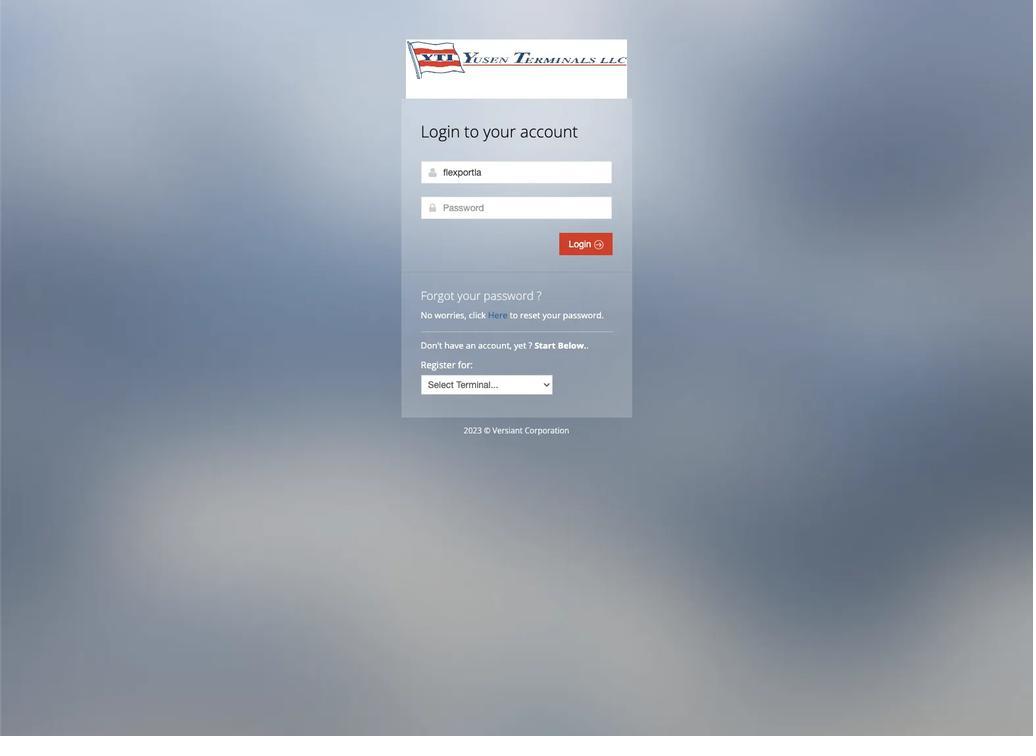 Task type: describe. For each thing, give the bounding box(es) containing it.
start
[[535, 340, 556, 352]]

user image
[[428, 167, 438, 178]]

Password password field
[[421, 197, 612, 219]]

1 vertical spatial ?
[[529, 340, 532, 352]]

forgot your password ? no worries, click here to reset your password.
[[421, 288, 604, 321]]

register for:
[[421, 359, 473, 371]]

for:
[[458, 359, 473, 371]]

password
[[484, 288, 534, 304]]

don't
[[421, 340, 443, 352]]

login for login
[[569, 239, 594, 250]]

login button
[[560, 233, 613, 255]]

an
[[466, 340, 476, 352]]

0 horizontal spatial your
[[458, 288, 481, 304]]

account
[[520, 120, 578, 142]]

©
[[484, 425, 491, 437]]

yet
[[514, 340, 527, 352]]

.
[[587, 340, 589, 352]]

Username text field
[[421, 161, 612, 184]]

corporation
[[525, 425, 570, 437]]

to inside forgot your password ? no worries, click here to reset your password.
[[510, 309, 518, 321]]

2 horizontal spatial your
[[543, 309, 561, 321]]

reset
[[520, 309, 541, 321]]

lock image
[[428, 203, 438, 213]]

0 vertical spatial your
[[484, 120, 516, 142]]

account,
[[478, 340, 512, 352]]



Task type: locate. For each thing, give the bounding box(es) containing it.
0 horizontal spatial ?
[[529, 340, 532, 352]]

2023
[[464, 425, 482, 437]]

1 horizontal spatial ?
[[537, 288, 542, 304]]

2023 © versiant corporation
[[464, 425, 570, 437]]

1 vertical spatial your
[[458, 288, 481, 304]]

to
[[465, 120, 479, 142], [510, 309, 518, 321]]

here link
[[488, 309, 508, 321]]

swapright image
[[594, 240, 603, 250]]

your right reset
[[543, 309, 561, 321]]

2 vertical spatial your
[[543, 309, 561, 321]]

forgot
[[421, 288, 455, 304]]

your up click
[[458, 288, 481, 304]]

have
[[445, 340, 464, 352]]

login for login to your account
[[421, 120, 460, 142]]

your
[[484, 120, 516, 142], [458, 288, 481, 304], [543, 309, 561, 321]]

0 vertical spatial ?
[[537, 288, 542, 304]]

login to your account
[[421, 120, 578, 142]]

0 horizontal spatial to
[[465, 120, 479, 142]]

1 horizontal spatial your
[[484, 120, 516, 142]]

? right 'yet'
[[529, 340, 532, 352]]

1 vertical spatial login
[[569, 239, 594, 250]]

register
[[421, 359, 456, 371]]

here
[[488, 309, 508, 321]]

to up username 'text box'
[[465, 120, 479, 142]]

worries,
[[435, 309, 467, 321]]

login
[[421, 120, 460, 142], [569, 239, 594, 250]]

to right here link
[[510, 309, 518, 321]]

click
[[469, 309, 486, 321]]

1 horizontal spatial to
[[510, 309, 518, 321]]

0 vertical spatial login
[[421, 120, 460, 142]]

0 horizontal spatial login
[[421, 120, 460, 142]]

? inside forgot your password ? no worries, click here to reset your password.
[[537, 288, 542, 304]]

?
[[537, 288, 542, 304], [529, 340, 532, 352]]

versiant
[[493, 425, 523, 437]]

below.
[[558, 340, 587, 352]]

don't have an account, yet ? start below. .
[[421, 340, 591, 352]]

password.
[[563, 309, 604, 321]]

1 vertical spatial to
[[510, 309, 518, 321]]

0 vertical spatial to
[[465, 120, 479, 142]]

login inside login button
[[569, 239, 594, 250]]

1 horizontal spatial login
[[569, 239, 594, 250]]

? up reset
[[537, 288, 542, 304]]

no
[[421, 309, 433, 321]]

your up username 'text box'
[[484, 120, 516, 142]]



